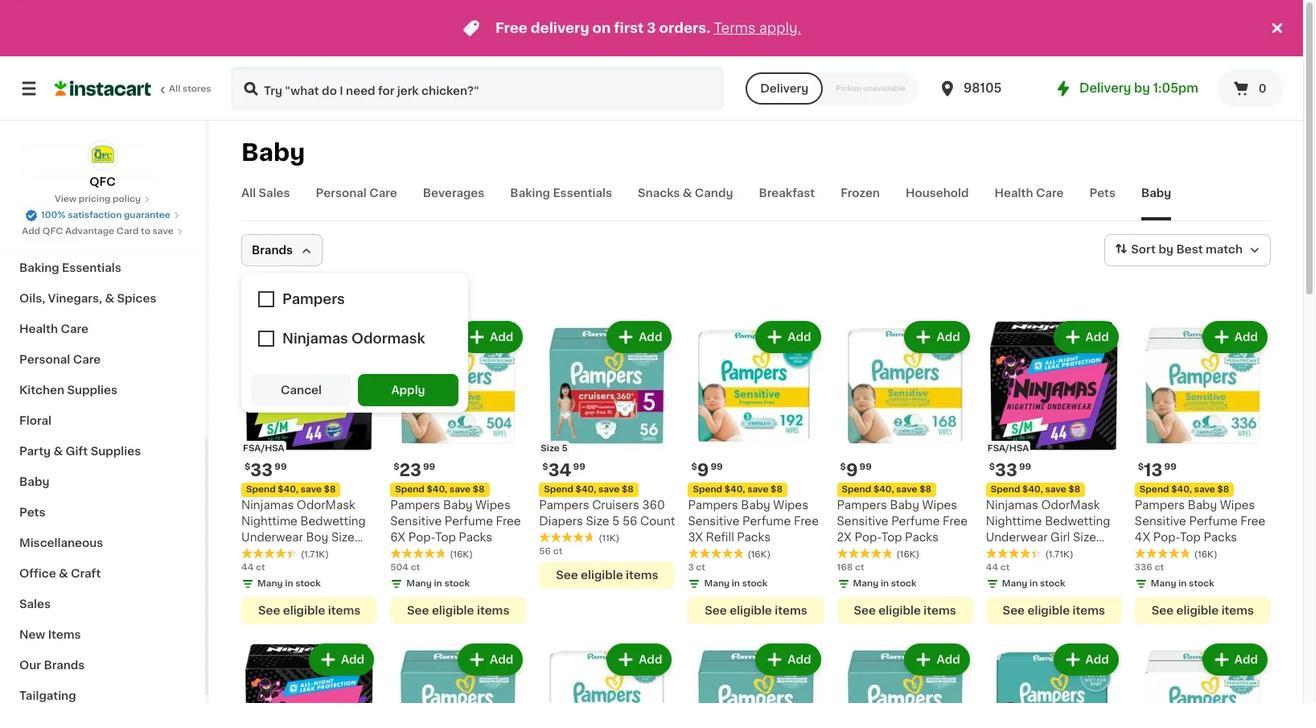 Task type: vqa. For each thing, say whether or not it's contained in the screenshot.
Tree to the top
no



Task type: describe. For each thing, give the bounding box(es) containing it.
our brands link
[[10, 650, 196, 681]]

on
[[593, 22, 611, 35]]

pampers baby wipes sensitive perfume free 2x pop-top packs
[[837, 500, 968, 543]]

stock for pampers baby wipes sensitive perfume free 3x refill packs
[[743, 580, 768, 588]]

see for pampers baby wipes sensitive perfume free 6x pop-top packs
[[407, 605, 429, 617]]

$40, for ninjamas odormask nighttime bedwetting underwear boy size s/m
[[278, 485, 299, 494]]

pampers baby wipes sensitive perfume free 4x pop-top packs
[[1135, 500, 1266, 543]]

sauces
[[106, 140, 148, 151]]

1 horizontal spatial baking
[[511, 188, 550, 199]]

504
[[390, 563, 409, 572]]

save right "to"
[[153, 227, 174, 236]]

see for pampers cruisers 360 diapers size 5 56 count
[[556, 570, 578, 581]]

limited time offer region
[[0, 0, 1268, 56]]

orders.
[[660, 22, 711, 35]]

(11k)
[[599, 535, 620, 543]]

0 horizontal spatial breakfast
[[19, 201, 75, 212]]

spend $40, save $8 for pampers cruisers 360 diapers size 5 56 count
[[544, 485, 634, 494]]

1 horizontal spatial essentials
[[553, 188, 612, 199]]

5 inside pampers cruisers 360 diapers size 5 56 count
[[613, 516, 620, 527]]

baby inside pampers baby wipes sensitive perfume free 4x pop-top packs
[[1188, 500, 1218, 511]]

items for ninjamas odormask nighttime bedwetting underwear girl size s/m
[[1073, 605, 1106, 617]]

snacks
[[638, 188, 680, 199]]

diapers
[[539, 516, 583, 527]]

1 horizontal spatial health care
[[995, 188, 1064, 199]]

delivery by 1:05pm
[[1080, 82, 1199, 94]]

0 vertical spatial baking essentials link
[[511, 185, 612, 221]]

top for 9
[[882, 532, 903, 543]]

0 vertical spatial household link
[[906, 185, 969, 221]]

odormask for girl
[[1042, 500, 1101, 511]]

99 for pampers baby wipes sensitive perfume free 6x pop-top packs
[[423, 463, 436, 472]]

ninjamas odormask nighttime bedwetting underwear girl size s/m
[[986, 500, 1111, 559]]

& inside the canned goods & soups link
[[109, 171, 118, 182]]

spend $40, save $8 for ninjamas odormask nighttime bedwetting underwear girl size s/m
[[991, 485, 1081, 494]]

soups
[[121, 171, 158, 182]]

product group containing 13
[[1135, 318, 1272, 625]]

1 vertical spatial health
[[19, 324, 58, 335]]

by for delivery
[[1135, 82, 1151, 94]]

0 horizontal spatial 56
[[539, 547, 551, 556]]

bedwetting for girl
[[1046, 516, 1111, 527]]

terms apply. link
[[714, 22, 802, 35]]

see eligible items for pampers cruisers 360 diapers size 5 56 count
[[556, 570, 659, 581]]

pop- for 23
[[409, 532, 435, 543]]

candy
[[695, 188, 734, 199]]

size 5
[[541, 444, 568, 453]]

Search field
[[232, 68, 724, 109]]

see eligible items for pampers baby wipes sensitive perfume free 6x pop-top packs
[[407, 605, 510, 617]]

policy
[[113, 195, 141, 204]]

$40, for pampers baby wipes sensitive perfume free 2x pop-top packs
[[874, 485, 895, 494]]

0 button
[[1218, 69, 1284, 108]]

all for all stores
[[169, 85, 180, 93]]

& inside dry goods & pasta link
[[85, 109, 94, 121]]

stock for pampers baby wipes sensitive perfume free 4x pop-top packs
[[1190, 580, 1215, 588]]

6x
[[390, 532, 406, 543]]

44 ct for ninjamas odormask nighttime bedwetting underwear girl size s/m
[[986, 563, 1010, 572]]

1 vertical spatial personal
[[19, 354, 70, 365]]

$ 33 99 for ninjamas odormask nighttime bedwetting underwear boy size s/m
[[245, 462, 287, 479]]

cancel button
[[251, 374, 352, 406]]

floral link
[[10, 406, 196, 436]]

items for pampers baby wipes sensitive perfume free 4x pop-top packs
[[1222, 605, 1255, 617]]

1 horizontal spatial qfc
[[90, 176, 116, 188]]

s/m for ninjamas odormask nighttime bedwetting underwear girl size s/m
[[986, 548, 1009, 559]]

spend for ninjamas odormask nighttime bedwetting underwear girl size s/m
[[991, 485, 1021, 494]]

dry
[[19, 109, 41, 121]]

office & craft link
[[10, 559, 196, 589]]

craft
[[71, 568, 101, 579]]

many in stock for pampers baby wipes sensitive perfume free 4x pop-top packs
[[1152, 580, 1215, 588]]

99 for pampers baby wipes sensitive perfume free 3x refill packs
[[711, 463, 723, 472]]

add qfc advantage card to save link
[[22, 225, 183, 238]]

dry goods & pasta link
[[10, 100, 196, 130]]

product group containing 34
[[539, 318, 676, 589]]

many for ninjamas odormask nighttime bedwetting underwear boy size s/m
[[258, 580, 283, 588]]

all sales link
[[241, 185, 290, 221]]

(16k) for 2x
[[897, 551, 920, 559]]

free for pampers baby wipes sensitive perfume free 2x pop-top packs
[[943, 516, 968, 527]]

apply.
[[760, 22, 802, 35]]

in for ninjamas odormask nighttime bedwetting underwear girl size s/m
[[1030, 580, 1038, 588]]

boy
[[306, 532, 329, 543]]

(16k) for 6x
[[450, 551, 473, 559]]

360
[[643, 500, 665, 511]]

canned goods & soups
[[19, 171, 158, 182]]

oils,
[[19, 293, 45, 304]]

snacks & candy link
[[638, 185, 734, 221]]

0 horizontal spatial household link
[[10, 222, 196, 253]]

0 horizontal spatial baby link
[[10, 467, 196, 497]]

baby inside pampers baby wipes sensitive perfume free 2x pop-top packs
[[890, 500, 920, 511]]

9 for pampers baby wipes sensitive perfume free 3x refill packs
[[698, 462, 709, 479]]

1 horizontal spatial personal
[[316, 188, 367, 199]]

spend for ninjamas odormask nighttime bedwetting underwear boy size s/m
[[246, 485, 276, 494]]

0 vertical spatial baby link
[[1142, 185, 1172, 221]]

view pricing policy link
[[55, 193, 151, 206]]

$ for ninjamas odormask nighttime bedwetting underwear girl size s/m
[[990, 463, 996, 472]]

oils, vinegars, & spices
[[19, 293, 156, 304]]

free for pampers baby wipes sensitive perfume free 3x refill packs
[[794, 516, 819, 527]]

tailgating link
[[10, 681, 196, 703]]

health care link for condiments & sauces link
[[10, 314, 196, 344]]

see for pampers baby wipes sensitive perfume free 3x refill packs
[[705, 605, 727, 617]]

size inside ninjamas odormask nighttime bedwetting underwear boy size s/m
[[331, 532, 355, 543]]

stock for pampers baby wipes sensitive perfume free 2x pop-top packs
[[892, 580, 917, 588]]

1 horizontal spatial sales
[[259, 188, 290, 199]]

1 vertical spatial supplies
[[91, 446, 141, 457]]

packs for 13
[[1204, 532, 1238, 543]]

wipes for pampers baby wipes sensitive perfume free 4x pop-top packs
[[1221, 500, 1256, 511]]

eligible for ninjamas odormask nighttime bedwetting underwear girl size s/m
[[1028, 605, 1070, 617]]

in for pampers baby wipes sensitive perfume free 3x refill packs
[[732, 580, 740, 588]]

see eligible items button for pampers baby wipes sensitive perfume free 3x refill packs
[[688, 597, 825, 625]]

$8 for ninjamas odormask nighttime bedwetting underwear boy size s/m
[[324, 485, 336, 494]]

$8 for pampers baby wipes sensitive perfume free 3x refill packs
[[771, 485, 783, 494]]

1 vertical spatial health care
[[19, 324, 88, 335]]

brands inside our brands link
[[44, 660, 85, 671]]

1 horizontal spatial breakfast
[[759, 188, 815, 199]]

0 horizontal spatial baking essentials link
[[10, 253, 196, 283]]

best
[[1177, 244, 1204, 255]]

0 vertical spatial supplies
[[67, 385, 117, 396]]

0 vertical spatial 5
[[562, 444, 568, 453]]

$40, for pampers baby wipes sensitive perfume free 4x pop-top packs
[[1172, 485, 1193, 494]]

1 vertical spatial baking essentials
[[19, 262, 121, 274]]

girl
[[1051, 532, 1071, 543]]

3 ct
[[688, 563, 706, 572]]

eligible for pampers baby wipes sensitive perfume free 2x pop-top packs
[[879, 605, 921, 617]]

many for pampers baby wipes sensitive perfume free 6x pop-top packs
[[407, 580, 432, 588]]

office
[[19, 568, 56, 579]]

1 horizontal spatial personal care link
[[316, 185, 397, 221]]

our
[[19, 660, 41, 671]]

free delivery on first 3 orders. terms apply.
[[496, 22, 802, 35]]

in for pampers baby wipes sensitive perfume free 2x pop-top packs
[[881, 580, 889, 588]]

0 vertical spatial pets
[[1090, 188, 1116, 199]]

underwear for boy
[[241, 532, 303, 543]]

count
[[641, 516, 676, 527]]

cruisers
[[592, 500, 640, 511]]

pampers cruisers 360 diapers size 5 56 count
[[539, 500, 676, 527]]

ct for pampers cruisers 360 diapers size 5 56 count
[[553, 547, 563, 556]]

0 vertical spatial baking essentials
[[511, 188, 612, 199]]

all stores
[[169, 85, 211, 93]]

99 for ninjamas odormask nighttime bedwetting underwear boy size s/m
[[275, 463, 287, 472]]

99 for ninjamas odormask nighttime bedwetting underwear girl size s/m
[[1020, 463, 1032, 472]]

1 horizontal spatial breakfast link
[[759, 185, 815, 221]]

0 vertical spatial personal care
[[316, 188, 397, 199]]

items for ninjamas odormask nighttime bedwetting underwear boy size s/m
[[328, 605, 361, 617]]

advantage
[[65, 227, 114, 236]]

tailgating
[[19, 691, 76, 702]]

our brands
[[19, 660, 85, 671]]

oils, vinegars, & spices link
[[10, 283, 196, 314]]

many in stock for pampers baby wipes sensitive perfume free 3x refill packs
[[705, 580, 768, 588]]

match
[[1206, 244, 1243, 255]]

many in stock for ninjamas odormask nighttime bedwetting underwear boy size s/m
[[258, 580, 321, 588]]

4x
[[1135, 532, 1151, 543]]

items
[[48, 629, 81, 641]]

0 horizontal spatial sales
[[19, 599, 51, 610]]

frozen
[[841, 188, 880, 199]]

kitchen supplies link
[[10, 375, 196, 406]]

beverages link
[[423, 185, 485, 221]]

packs inside pampers baby wipes sensitive perfume free 3x refill packs
[[737, 532, 771, 543]]

see eligible items for ninjamas odormask nighttime bedwetting underwear boy size s/m
[[258, 605, 361, 617]]

top for 23
[[435, 532, 456, 543]]

top for 13
[[1181, 532, 1201, 543]]

13
[[1145, 462, 1163, 479]]

guarantee
[[124, 211, 171, 220]]

all stores link
[[55, 66, 212, 111]]

canned
[[19, 171, 65, 182]]

vinegars,
[[48, 293, 102, 304]]

save for pampers baby wipes sensitive perfume free 4x pop-top packs
[[1195, 485, 1216, 494]]

3 inside limited time offer region
[[647, 22, 656, 35]]

gift
[[66, 446, 88, 457]]

first
[[614, 22, 644, 35]]

brands button
[[241, 234, 323, 266]]

ct for pampers baby wipes sensitive perfume free 6x pop-top packs
[[411, 563, 420, 572]]

stock for pampers baby wipes sensitive perfume free 6x pop-top packs
[[445, 580, 470, 588]]

100% satisfaction guarantee
[[41, 211, 171, 220]]

sensitive for 2x
[[837, 516, 889, 527]]

& inside snacks & candy link
[[683, 188, 692, 199]]

in for pampers baby wipes sensitive perfume free 6x pop-top packs
[[434, 580, 442, 588]]

& inside party & gift supplies link
[[53, 446, 63, 457]]

qfc logo image
[[87, 140, 118, 171]]

frozen link
[[841, 185, 880, 221]]

168
[[837, 563, 853, 572]]

spend for pampers baby wipes sensitive perfume free 4x pop-top packs
[[1140, 485, 1170, 494]]

card
[[117, 227, 139, 236]]

brands inside dropdown button
[[252, 245, 293, 256]]

new
[[19, 629, 45, 641]]

336
[[1135, 563, 1153, 572]]

$40, for pampers baby wipes sensitive perfume free 6x pop-top packs
[[427, 485, 448, 494]]

see eligible items button for pampers baby wipes sensitive perfume free 4x pop-top packs
[[1135, 597, 1272, 625]]

wipes for pampers baby wipes sensitive perfume free 6x pop-top packs
[[476, 500, 511, 511]]

0 horizontal spatial personal care
[[19, 354, 101, 365]]

98105
[[964, 82, 1002, 94]]

best match
[[1177, 244, 1243, 255]]

odormask for boy
[[297, 500, 356, 511]]

sort by
[[1132, 244, 1174, 255]]

$8 for pampers baby wipes sensitive perfume free 6x pop-top packs
[[473, 485, 485, 494]]

& inside office & craft link
[[59, 568, 68, 579]]

100%
[[41, 211, 66, 220]]

condiments
[[19, 140, 91, 151]]

bedwetting for boy
[[301, 516, 366, 527]]

service type group
[[746, 72, 919, 105]]

cancel
[[281, 385, 322, 396]]

save for ninjamas odormask nighttime bedwetting underwear girl size s/m
[[1046, 485, 1067, 494]]

98105 button
[[938, 66, 1035, 111]]

$ for ninjamas odormask nighttime bedwetting underwear boy size s/m
[[245, 463, 251, 472]]

spend $40, save $8 for pampers baby wipes sensitive perfume free 2x pop-top packs
[[842, 485, 932, 494]]



Task type: locate. For each thing, give the bounding box(es) containing it.
household link down 100% satisfaction guarantee
[[10, 222, 196, 253]]

1 horizontal spatial pets
[[1090, 188, 1116, 199]]

0 horizontal spatial health care link
[[10, 314, 196, 344]]

1 horizontal spatial all
[[241, 188, 256, 199]]

personal right the all sales
[[316, 188, 367, 199]]

by for sort
[[1159, 244, 1174, 255]]

99 right the 23
[[423, 463, 436, 472]]

many in stock down '168 ct' at the bottom of page
[[854, 580, 917, 588]]

6 many from the left
[[1152, 580, 1177, 588]]

5 spend $40, save $8 from the left
[[842, 485, 932, 494]]

3
[[647, 22, 656, 35], [688, 563, 694, 572]]

0 horizontal spatial fsa/hsa
[[243, 444, 285, 453]]

4 in from the left
[[881, 580, 889, 588]]

5 stock from the left
[[1041, 580, 1066, 588]]

goods up condiments
[[43, 109, 82, 121]]

99 up pampers baby wipes sensitive perfume free 3x refill packs
[[711, 463, 723, 472]]

$8 for ninjamas odormask nighttime bedwetting underwear girl size s/m
[[1069, 485, 1081, 494]]

1 perfume from the left
[[445, 516, 493, 527]]

pampers for pampers baby wipes sensitive perfume free 2x pop-top packs
[[837, 500, 888, 511]]

condiments & sauces
[[19, 140, 148, 151]]

many down '168 ct' at the bottom of page
[[854, 580, 879, 588]]

nighttime
[[241, 516, 298, 527], [986, 516, 1043, 527]]

condiments & sauces link
[[10, 130, 196, 161]]

1 vertical spatial brands
[[44, 660, 85, 671]]

wipes for pampers baby wipes sensitive perfume free 2x pop-top packs
[[923, 500, 958, 511]]

apply
[[391, 385, 425, 396]]

see eligible items button for pampers cruisers 360 diapers size 5 56 count
[[539, 562, 676, 589]]

$40, up ninjamas odormask nighttime bedwetting underwear girl size s/m
[[1023, 485, 1044, 494]]

see eligible items
[[556, 570, 659, 581], [258, 605, 361, 617], [407, 605, 510, 617], [705, 605, 808, 617], [854, 605, 957, 617], [1003, 605, 1106, 617], [1152, 605, 1255, 617]]

1 $ from the left
[[245, 463, 251, 472]]

0 vertical spatial health care
[[995, 188, 1064, 199]]

5 $8 from the left
[[920, 485, 932, 494]]

ct down ninjamas odormask nighttime bedwetting underwear girl size s/m
[[1001, 563, 1010, 572]]

stores
[[183, 85, 211, 93]]

44 for ninjamas odormask nighttime bedwetting underwear girl size s/m
[[986, 563, 999, 572]]

1 vertical spatial by
[[1159, 244, 1174, 255]]

size right girl
[[1074, 532, 1097, 543]]

odormask inside ninjamas odormask nighttime bedwetting underwear boy size s/m
[[297, 500, 356, 511]]

packs for 9
[[906, 532, 939, 543]]

spend $40, save $8 for pampers baby wipes sensitive perfume free 6x pop-top packs
[[395, 485, 485, 494]]

baby inside pampers baby wipes sensitive perfume free 6x pop-top packs
[[443, 500, 473, 511]]

pampers inside pampers baby wipes sensitive perfume free 4x pop-top packs
[[1135, 500, 1186, 511]]

0 vertical spatial health care link
[[995, 185, 1064, 221]]

0 horizontal spatial odormask
[[297, 500, 356, 511]]

0 horizontal spatial nighttime
[[241, 516, 298, 527]]

baby inside pampers baby wipes sensitive perfume free 3x refill packs
[[741, 500, 771, 511]]

1 horizontal spatial 33
[[996, 462, 1018, 479]]

4 pampers from the left
[[837, 500, 888, 511]]

to
[[141, 227, 150, 236]]

1 s/m from the left
[[241, 548, 264, 559]]

sensitive inside pampers baby wipes sensitive perfume free 2x pop-top packs
[[837, 516, 889, 527]]

delivery inside delivery by 1:05pm link
[[1080, 82, 1132, 94]]

56 down the diapers
[[539, 547, 551, 556]]

eligible for pampers baby wipes sensitive perfume free 6x pop-top packs
[[432, 605, 474, 617]]

see eligible items button
[[539, 562, 676, 589], [241, 597, 378, 625], [390, 597, 527, 625], [688, 597, 825, 625], [837, 597, 974, 625], [986, 597, 1123, 625], [1135, 597, 1272, 625]]

2 underwear from the left
[[986, 532, 1048, 543]]

wipes inside pampers baby wipes sensitive perfume free 2x pop-top packs
[[923, 500, 958, 511]]

0 vertical spatial essentials
[[553, 188, 612, 199]]

0 horizontal spatial bedwetting
[[301, 516, 366, 527]]

1 vertical spatial personal care link
[[10, 344, 196, 375]]

spend $40, save $8 for ninjamas odormask nighttime bedwetting underwear boy size s/m
[[246, 485, 336, 494]]

nighttime inside ninjamas odormask nighttime bedwetting underwear girl size s/m
[[986, 516, 1043, 527]]

many in stock down 336 ct
[[1152, 580, 1215, 588]]

1 vertical spatial 5
[[613, 516, 620, 527]]

1 vertical spatial baby link
[[10, 467, 196, 497]]

see for ninjamas odormask nighttime bedwetting underwear girl size s/m
[[1003, 605, 1025, 617]]

supplies down floral 'link'
[[91, 446, 141, 457]]

perfume for pampers baby wipes sensitive perfume free 4x pop-top packs
[[1190, 516, 1238, 527]]

$40, for pampers cruisers 360 diapers size 5 56 count
[[576, 485, 597, 494]]

ct for ninjamas odormask nighttime bedwetting underwear girl size s/m
[[1001, 563, 1010, 572]]

2 $8 from the left
[[473, 485, 485, 494]]

in for pampers baby wipes sensitive perfume free 4x pop-top packs
[[1179, 580, 1187, 588]]

sales link
[[10, 589, 196, 620]]

nighttime for ninjamas odormask nighttime bedwetting underwear boy size s/m
[[241, 516, 298, 527]]

sensitive inside pampers baby wipes sensitive perfume free 4x pop-top packs
[[1135, 516, 1187, 527]]

product group containing 23
[[390, 318, 527, 625]]

1 horizontal spatial pop-
[[855, 532, 882, 543]]

packs right 6x
[[459, 532, 493, 543]]

5 99 from the left
[[860, 463, 872, 472]]

pop- inside pampers baby wipes sensitive perfume free 2x pop-top packs
[[855, 532, 882, 543]]

0 horizontal spatial pets link
[[10, 497, 196, 528]]

spend
[[246, 485, 276, 494], [395, 485, 425, 494], [544, 485, 574, 494], [693, 485, 723, 494], [842, 485, 872, 494], [991, 485, 1021, 494], [1140, 485, 1170, 494]]

1 many from the left
[[258, 580, 283, 588]]

$ inside $ 34 99
[[543, 463, 549, 472]]

4 spend from the left
[[693, 485, 723, 494]]

packs inside pampers baby wipes sensitive perfume free 2x pop-top packs
[[906, 532, 939, 543]]

6 99 from the left
[[1020, 463, 1032, 472]]

see eligible items for ninjamas odormask nighttime bedwetting underwear girl size s/m
[[1003, 605, 1106, 617]]

pampers up 2x
[[837, 500, 888, 511]]

see eligible items button down 336 ct
[[1135, 597, 1272, 625]]

s/m
[[241, 548, 264, 559], [986, 548, 1009, 559]]

1 many in stock from the left
[[258, 580, 321, 588]]

2 ninjamas from the left
[[986, 500, 1039, 511]]

packs
[[459, 532, 493, 543], [737, 532, 771, 543], [906, 532, 939, 543], [1204, 532, 1238, 543]]

sensitive up 6x
[[390, 516, 442, 527]]

1 vertical spatial pets link
[[10, 497, 196, 528]]

& left soups
[[109, 171, 118, 182]]

2 $40, from the left
[[427, 485, 448, 494]]

1 horizontal spatial fsa/hsa
[[988, 444, 1030, 453]]

see eligible items down (11k)
[[556, 570, 659, 581]]

ct down the diapers
[[553, 547, 563, 556]]

$8 up pampers baby wipes sensitive perfume free 3x refill packs
[[771, 485, 783, 494]]

spend up 2x
[[842, 485, 872, 494]]

(16k) for 4x
[[1195, 551, 1218, 559]]

save up pampers baby wipes sensitive perfume free 4x pop-top packs
[[1195, 485, 1216, 494]]

1 horizontal spatial health
[[995, 188, 1034, 199]]

pasta
[[97, 109, 129, 121]]

0 horizontal spatial baking
[[19, 262, 59, 274]]

delivery by 1:05pm link
[[1054, 79, 1199, 98]]

health care link
[[995, 185, 1064, 221], [10, 314, 196, 344]]

pampers inside pampers baby wipes sensitive perfume free 3x refill packs
[[688, 500, 739, 511]]

1 $ 9 99 from the left
[[692, 462, 723, 479]]

1 9 from the left
[[698, 462, 709, 479]]

1 horizontal spatial $ 9 99
[[841, 462, 872, 479]]

many for pampers baby wipes sensitive perfume free 2x pop-top packs
[[854, 580, 879, 588]]

all for all sales
[[241, 188, 256, 199]]

1 horizontal spatial baking essentials
[[511, 188, 612, 199]]

2 top from the left
[[882, 532, 903, 543]]

1 horizontal spatial 44
[[986, 563, 999, 572]]

1 vertical spatial all
[[241, 188, 256, 199]]

spend for pampers baby wipes sensitive perfume free 2x pop-top packs
[[842, 485, 872, 494]]

size
[[541, 444, 560, 453], [586, 516, 610, 527], [331, 532, 355, 543], [1074, 532, 1097, 543]]

top inside pampers baby wipes sensitive perfume free 4x pop-top packs
[[1181, 532, 1201, 543]]

1 horizontal spatial s/m
[[986, 548, 1009, 559]]

0 horizontal spatial top
[[435, 532, 456, 543]]

save for pampers baby wipes sensitive perfume free 2x pop-top packs
[[897, 485, 918, 494]]

2 spend from the left
[[395, 485, 425, 494]]

1 horizontal spatial 5
[[613, 516, 620, 527]]

2 wipes from the left
[[774, 500, 809, 511]]

1 ninjamas from the left
[[241, 500, 294, 511]]

44 down ninjamas odormask nighttime bedwetting underwear boy size s/m
[[241, 563, 254, 572]]

0 vertical spatial by
[[1135, 82, 1151, 94]]

2 stock from the left
[[445, 580, 470, 588]]

1 horizontal spatial nighttime
[[986, 516, 1043, 527]]

1 horizontal spatial 56
[[623, 516, 638, 527]]

baking essentials link
[[511, 185, 612, 221], [10, 253, 196, 283]]

3 pampers from the left
[[688, 500, 739, 511]]

perfume inside pampers baby wipes sensitive perfume free 3x refill packs
[[743, 516, 791, 527]]

nighttime for ninjamas odormask nighttime bedwetting underwear girl size s/m
[[986, 516, 1043, 527]]

sensitive inside pampers baby wipes sensitive perfume free 6x pop-top packs
[[390, 516, 442, 527]]

ct for pampers baby wipes sensitive perfume free 3x refill packs
[[696, 563, 706, 572]]

items
[[626, 570, 659, 581], [328, 605, 361, 617], [477, 605, 510, 617], [775, 605, 808, 617], [924, 605, 957, 617], [1073, 605, 1106, 617], [1222, 605, 1255, 617]]

s/m inside ninjamas odormask nighttime bedwetting underwear boy size s/m
[[241, 548, 264, 559]]

2 many from the left
[[407, 580, 432, 588]]

$ 33 99 for ninjamas odormask nighttime bedwetting underwear girl size s/m
[[990, 462, 1032, 479]]

4 $8 from the left
[[771, 485, 783, 494]]

0 horizontal spatial breakfast link
[[10, 192, 196, 222]]

2 spend $40, save $8 from the left
[[395, 485, 485, 494]]

1 vertical spatial 3
[[688, 563, 694, 572]]

eligible for pampers baby wipes sensitive perfume free 3x refill packs
[[730, 605, 772, 617]]

in down ninjamas odormask nighttime bedwetting underwear boy size s/m
[[285, 580, 293, 588]]

size inside ninjamas odormask nighttime bedwetting underwear girl size s/m
[[1074, 532, 1097, 543]]

ct for ninjamas odormask nighttime bedwetting underwear boy size s/m
[[256, 563, 265, 572]]

free inside pampers baby wipes sensitive perfume free 2x pop-top packs
[[943, 516, 968, 527]]

odormask up girl
[[1042, 500, 1101, 511]]

underwear for girl
[[986, 532, 1048, 543]]

$ 33 99
[[245, 462, 287, 479], [990, 462, 1032, 479]]

1 stock from the left
[[296, 580, 321, 588]]

size right boy
[[331, 532, 355, 543]]

$ 33 99 up ninjamas odormask nighttime bedwetting underwear girl size s/m
[[990, 462, 1032, 479]]

4 (16k) from the left
[[1195, 551, 1218, 559]]

$8
[[324, 485, 336, 494], [473, 485, 485, 494], [622, 485, 634, 494], [771, 485, 783, 494], [920, 485, 932, 494], [1069, 485, 1081, 494], [1218, 485, 1230, 494]]

pampers inside pampers cruisers 360 diapers size 5 56 count
[[539, 500, 590, 511]]

see eligible items down 504 ct
[[407, 605, 510, 617]]

0 horizontal spatial 3
[[647, 22, 656, 35]]

5 many from the left
[[1003, 580, 1028, 588]]

by inside field
[[1159, 244, 1174, 255]]

2 99 from the left
[[423, 463, 436, 472]]

5 down cruisers
[[613, 516, 620, 527]]

1 vertical spatial breakfast
[[19, 201, 75, 212]]

odormask inside ninjamas odormask nighttime bedwetting underwear girl size s/m
[[1042, 500, 1101, 511]]

sales up the 'brands' dropdown button
[[259, 188, 290, 199]]

fsa/hsa for ninjamas odormask nighttime bedwetting underwear girl size s/m
[[988, 444, 1030, 453]]

0 horizontal spatial household
[[19, 232, 83, 243]]

7 $8 from the left
[[1218, 485, 1230, 494]]

product group
[[241, 318, 378, 625], [390, 318, 527, 625], [539, 318, 676, 589], [688, 318, 825, 625], [837, 318, 974, 625], [986, 318, 1123, 625], [1135, 318, 1272, 625], [241, 641, 378, 703], [390, 641, 527, 703], [539, 641, 676, 703], [688, 641, 825, 703], [837, 641, 974, 703], [986, 641, 1123, 703], [1135, 641, 1272, 703]]

wipes inside pampers baby wipes sensitive perfume free 6x pop-top packs
[[476, 500, 511, 511]]

apply button
[[358, 374, 459, 406]]

56 down cruisers
[[623, 516, 638, 527]]

stock
[[296, 580, 321, 588], [445, 580, 470, 588], [743, 580, 768, 588], [892, 580, 917, 588], [1041, 580, 1066, 588], [1190, 580, 1215, 588]]

perfume for pampers baby wipes sensitive perfume free 2x pop-top packs
[[892, 516, 940, 527]]

satisfaction
[[68, 211, 122, 220]]

items for pampers baby wipes sensitive perfume free 3x refill packs
[[775, 605, 808, 617]]

4 99 from the left
[[711, 463, 723, 472]]

0 horizontal spatial health care
[[19, 324, 88, 335]]

refill
[[706, 532, 735, 543]]

ninjamas inside ninjamas odormask nighttime bedwetting underwear boy size s/m
[[241, 500, 294, 511]]

0 vertical spatial baking
[[511, 188, 550, 199]]

&
[[85, 109, 94, 121], [94, 140, 103, 151], [109, 171, 118, 182], [683, 188, 692, 199], [105, 293, 114, 304], [53, 446, 63, 457], [59, 568, 68, 579]]

1 vertical spatial baking
[[19, 262, 59, 274]]

items for pampers cruisers 360 diapers size 5 56 count
[[626, 570, 659, 581]]

save up pampers baby wipes sensitive perfume free 3x refill packs
[[748, 485, 769, 494]]

household right frozen
[[906, 188, 969, 199]]

goods inside the canned goods & soups link
[[68, 171, 106, 182]]

1 spend from the left
[[246, 485, 276, 494]]

1 packs from the left
[[459, 532, 493, 543]]

ninjamas inside ninjamas odormask nighttime bedwetting underwear girl size s/m
[[986, 500, 1039, 511]]

$8 for pampers baby wipes sensitive perfume free 4x pop-top packs
[[1218, 485, 1230, 494]]

pop-
[[409, 532, 435, 543], [855, 532, 882, 543], [1154, 532, 1181, 543]]

0 horizontal spatial 44 ct
[[241, 563, 265, 572]]

delivery inside delivery button
[[761, 83, 809, 94]]

1 spend $40, save $8 from the left
[[246, 485, 336, 494]]

sort
[[1132, 244, 1157, 255]]

0 horizontal spatial pets
[[19, 507, 45, 518]]

all
[[169, 85, 180, 93], [241, 188, 256, 199]]

44
[[241, 563, 254, 572], [986, 563, 999, 572]]

eligible for ninjamas odormask nighttime bedwetting underwear boy size s/m
[[283, 605, 325, 617]]

1 vertical spatial personal care
[[19, 354, 101, 365]]

(1.71k) down boy
[[301, 551, 329, 559]]

1 horizontal spatial brands
[[252, 245, 293, 256]]

spend $40, save $8 up ninjamas odormask nighttime bedwetting underwear girl size s/m
[[991, 485, 1081, 494]]

1 $40, from the left
[[278, 485, 299, 494]]

household down 100%
[[19, 232, 83, 243]]

ninjamas for ninjamas odormask nighttime bedwetting underwear boy size s/m
[[241, 500, 294, 511]]

& left 'candy'
[[683, 188, 692, 199]]

goods inside dry goods & pasta link
[[43, 109, 82, 121]]

in for ninjamas odormask nighttime bedwetting underwear boy size s/m
[[285, 580, 293, 588]]

0 horizontal spatial all
[[169, 85, 180, 93]]

1 44 from the left
[[241, 563, 254, 572]]

dry goods & pasta
[[19, 109, 129, 121]]

4 packs from the left
[[1204, 532, 1238, 543]]

party & gift supplies
[[19, 446, 141, 457]]

3 (16k) from the left
[[897, 551, 920, 559]]

see eligible items button down girl
[[986, 597, 1123, 625]]

many in stock for pampers baby wipes sensitive perfume free 6x pop-top packs
[[407, 580, 470, 588]]

delivery for delivery by 1:05pm
[[1080, 82, 1132, 94]]

23
[[400, 462, 422, 479]]

7 $40, from the left
[[1172, 485, 1193, 494]]

$ 23 99
[[394, 462, 436, 479]]

1 top from the left
[[435, 532, 456, 543]]

stock down pampers baby wipes sensitive perfume free 2x pop-top packs
[[892, 580, 917, 588]]

$ inside $ 23 99
[[394, 463, 400, 472]]

3 pop- from the left
[[1154, 532, 1181, 543]]

spend down the 34 on the bottom of the page
[[544, 485, 574, 494]]

packs for 23
[[459, 532, 493, 543]]

pampers down $ 23 99
[[390, 500, 441, 511]]

view pricing policy
[[55, 195, 141, 204]]

0 horizontal spatial personal
[[19, 354, 70, 365]]

1 horizontal spatial $ 33 99
[[990, 462, 1032, 479]]

brands down items
[[44, 660, 85, 671]]

3 packs from the left
[[906, 532, 939, 543]]

beverages
[[423, 188, 485, 199]]

pampers inside pampers baby wipes sensitive perfume free 2x pop-top packs
[[837, 500, 888, 511]]

pop- right 4x
[[1154, 532, 1181, 543]]

essentials
[[553, 188, 612, 199], [62, 262, 121, 274]]

3 $8 from the left
[[622, 485, 634, 494]]

1 vertical spatial baking essentials link
[[10, 253, 196, 283]]

many for pampers baby wipes sensitive perfume free 4x pop-top packs
[[1152, 580, 1177, 588]]

99 up ninjamas odormask nighttime bedwetting underwear girl size s/m
[[1020, 463, 1032, 472]]

56 inside pampers cruisers 360 diapers size 5 56 count
[[623, 516, 638, 527]]

4 perfume from the left
[[1190, 516, 1238, 527]]

in down refill
[[732, 580, 740, 588]]

supplies
[[67, 385, 117, 396], [91, 446, 141, 457]]

0 vertical spatial brands
[[252, 245, 293, 256]]

ct right 336
[[1155, 563, 1165, 572]]

see for pampers baby wipes sensitive perfume free 2x pop-top packs
[[854, 605, 876, 617]]

99 up ninjamas odormask nighttime bedwetting underwear boy size s/m
[[275, 463, 287, 472]]

fsa/hsa
[[243, 444, 285, 453], [988, 444, 1030, 453]]

44 ct
[[241, 563, 265, 572], [986, 563, 1010, 572]]

0 horizontal spatial 5
[[562, 444, 568, 453]]

3 spend $40, save $8 from the left
[[544, 485, 634, 494]]

3 wipes from the left
[[923, 500, 958, 511]]

bedwetting inside ninjamas odormask nighttime bedwetting underwear girl size s/m
[[1046, 516, 1111, 527]]

$8 up pampers baby wipes sensitive perfume free 4x pop-top packs
[[1218, 485, 1230, 494]]

1 vertical spatial qfc
[[42, 227, 63, 236]]

4 wipes from the left
[[1221, 500, 1256, 511]]

save up ninjamas odormask nighttime bedwetting underwear girl size s/m
[[1046, 485, 1067, 494]]

underwear inside ninjamas odormask nighttime bedwetting underwear girl size s/m
[[986, 532, 1048, 543]]

2 44 from the left
[[986, 563, 999, 572]]

7 $ from the left
[[1139, 463, 1145, 472]]

spend up ninjamas odormask nighttime bedwetting underwear boy size s/m
[[246, 485, 276, 494]]

kitchen
[[19, 385, 64, 396]]

items for pampers baby wipes sensitive perfume free 6x pop-top packs
[[477, 605, 510, 617]]

ct for pampers baby wipes sensitive perfume free 4x pop-top packs
[[1155, 563, 1165, 572]]

save
[[153, 227, 174, 236], [301, 485, 322, 494], [450, 485, 471, 494], [599, 485, 620, 494], [748, 485, 769, 494], [897, 485, 918, 494], [1046, 485, 1067, 494], [1195, 485, 1216, 494]]

2 $ from the left
[[394, 463, 400, 472]]

3 in from the left
[[732, 580, 740, 588]]

3 perfume from the left
[[892, 516, 940, 527]]

ninjamas for ninjamas odormask nighttime bedwetting underwear girl size s/m
[[986, 500, 1039, 511]]

essentials up oils, vinegars, & spices
[[62, 262, 121, 274]]

by left 1:05pm
[[1135, 82, 1151, 94]]

stock down pampers baby wipes sensitive perfume free 6x pop-top packs
[[445, 580, 470, 588]]

4 $ from the left
[[692, 463, 698, 472]]

many
[[258, 580, 283, 588], [407, 580, 432, 588], [705, 580, 730, 588], [854, 580, 879, 588], [1003, 580, 1028, 588], [1152, 580, 1177, 588]]

99 inside $ 34 99
[[573, 463, 586, 472]]

see eligible items button for ninjamas odormask nighttime bedwetting underwear boy size s/m
[[241, 597, 378, 625]]

goods for canned
[[68, 171, 106, 182]]

2 bedwetting from the left
[[1046, 516, 1111, 527]]

44 for ninjamas odormask nighttime bedwetting underwear boy size s/m
[[241, 563, 254, 572]]

baking
[[511, 188, 550, 199], [19, 262, 59, 274]]

canned goods & soups link
[[10, 161, 196, 192]]

1 odormask from the left
[[297, 500, 356, 511]]

spend up 3x
[[693, 485, 723, 494]]

top right 6x
[[435, 532, 456, 543]]

baking right "beverages"
[[511, 188, 550, 199]]

33
[[251, 462, 273, 479], [996, 462, 1018, 479]]

1 vertical spatial household link
[[10, 222, 196, 253]]

spend down the 23
[[395, 485, 425, 494]]

free
[[496, 22, 528, 35], [496, 516, 521, 527], [794, 516, 819, 527], [943, 516, 968, 527], [1241, 516, 1266, 527]]

1 horizontal spatial bedwetting
[[1046, 516, 1111, 527]]

spend $40, save $8 up pampers cruisers 360 diapers size 5 56 count
[[544, 485, 634, 494]]

perfume inside pampers baby wipes sensitive perfume free 4x pop-top packs
[[1190, 516, 1238, 527]]

0 vertical spatial health
[[995, 188, 1034, 199]]

0 horizontal spatial ninjamas
[[241, 500, 294, 511]]

(1.71k) down girl
[[1046, 551, 1074, 559]]

1 horizontal spatial 3
[[688, 563, 694, 572]]

1 (1.71k) from the left
[[301, 551, 329, 559]]

see eligible items button down 3 ct
[[688, 597, 825, 625]]

pampers inside pampers baby wipes sensitive perfume free 6x pop-top packs
[[390, 500, 441, 511]]

1 horizontal spatial odormask
[[1042, 500, 1101, 511]]

new items link
[[10, 620, 196, 650]]

4 many from the left
[[854, 580, 879, 588]]

2 (16k) from the left
[[748, 551, 771, 559]]

pop- inside pampers baby wipes sensitive perfume free 6x pop-top packs
[[409, 532, 435, 543]]

168 ct
[[837, 563, 865, 572]]

supplies up floral 'link'
[[67, 385, 117, 396]]

0 horizontal spatial 9
[[698, 462, 709, 479]]

pampers down $ 13 99
[[1135, 500, 1186, 511]]

& left craft at the bottom
[[59, 568, 68, 579]]

99 up pampers baby wipes sensitive perfume free 2x pop-top packs
[[860, 463, 872, 472]]

s/m for ninjamas odormask nighttime bedwetting underwear boy size s/m
[[241, 548, 264, 559]]

& inside oils, vinegars, & spices link
[[105, 293, 114, 304]]

sales down office at the bottom left of the page
[[19, 599, 51, 610]]

2 $ 9 99 from the left
[[841, 462, 872, 479]]

6 spend from the left
[[991, 485, 1021, 494]]

many in stock down 3 ct
[[705, 580, 768, 588]]

perfume inside pampers baby wipes sensitive perfume free 2x pop-top packs
[[892, 516, 940, 527]]

stock for ninjamas odormask nighttime bedwetting underwear girl size s/m
[[1041, 580, 1066, 588]]

many in stock down boy
[[258, 580, 321, 588]]

1 underwear from the left
[[241, 532, 303, 543]]

3 $ from the left
[[543, 463, 549, 472]]

2 fsa/hsa from the left
[[988, 444, 1030, 453]]

many in stock for pampers baby wipes sensitive perfume free 2x pop-top packs
[[854, 580, 917, 588]]

1 horizontal spatial (1.71k)
[[1046, 551, 1074, 559]]

see eligible items for pampers baby wipes sensitive perfume free 2x pop-top packs
[[854, 605, 957, 617]]

9 up 2x
[[847, 462, 858, 479]]

pop- inside pampers baby wipes sensitive perfume free 4x pop-top packs
[[1154, 532, 1181, 543]]

$ 13 99
[[1139, 462, 1177, 479]]

free inside pampers baby wipes sensitive perfume free 6x pop-top packs
[[496, 516, 521, 527]]

0 horizontal spatial baking essentials
[[19, 262, 121, 274]]

office & craft
[[19, 568, 101, 579]]

see eligible items for pampers baby wipes sensitive perfume free 3x refill packs
[[705, 605, 808, 617]]

in down ninjamas odormask nighttime bedwetting underwear girl size s/m
[[1030, 580, 1038, 588]]

by
[[1135, 82, 1151, 94], [1159, 244, 1174, 255]]

delivery left 1:05pm
[[1080, 82, 1132, 94]]

free inside pampers baby wipes sensitive perfume free 3x refill packs
[[794, 516, 819, 527]]

1 vertical spatial goods
[[68, 171, 106, 182]]

1 horizontal spatial health care link
[[995, 185, 1064, 221]]

7 spend $40, save $8 from the left
[[1140, 485, 1230, 494]]

(1.71k)
[[301, 551, 329, 559], [1046, 551, 1074, 559]]

delivery
[[531, 22, 590, 35]]

3 spend from the left
[[544, 485, 574, 494]]

1 in from the left
[[285, 580, 293, 588]]

goods for dry
[[43, 109, 82, 121]]

336 ct
[[1135, 563, 1165, 572]]

504 ct
[[390, 563, 420, 572]]

1 horizontal spatial top
[[882, 532, 903, 543]]

0 vertical spatial pets link
[[1090, 185, 1116, 221]]

6 stock from the left
[[1190, 580, 1215, 588]]

spend for pampers baby wipes sensitive perfume free 6x pop-top packs
[[395, 485, 425, 494]]

$8 for pampers baby wipes sensitive perfume free 2x pop-top packs
[[920, 485, 932, 494]]

all left 'stores'
[[169, 85, 180, 93]]

top
[[435, 532, 456, 543], [882, 532, 903, 543], [1181, 532, 1201, 543]]

items for pampers baby wipes sensitive perfume free 2x pop-top packs
[[924, 605, 957, 617]]

odormask up boy
[[297, 500, 356, 511]]

0 horizontal spatial health
[[19, 324, 58, 335]]

1 horizontal spatial underwear
[[986, 532, 1048, 543]]

sensitive inside pampers baby wipes sensitive perfume free 3x refill packs
[[688, 516, 740, 527]]

see eligible items button for pampers baby wipes sensitive perfume free 6x pop-top packs
[[390, 597, 527, 625]]

0 horizontal spatial $ 9 99
[[692, 462, 723, 479]]

packs inside pampers baby wipes sensitive perfume free 4x pop-top packs
[[1204, 532, 1238, 543]]

1 horizontal spatial 9
[[847, 462, 858, 479]]

0 horizontal spatial personal care link
[[10, 344, 196, 375]]

spend for pampers cruisers 360 diapers size 5 56 count
[[544, 485, 574, 494]]

size up the 34 on the bottom of the page
[[541, 444, 560, 453]]

stock for ninjamas odormask nighttime bedwetting underwear boy size s/m
[[296, 580, 321, 588]]

9
[[698, 462, 709, 479], [847, 462, 858, 479]]

bedwetting up boy
[[301, 516, 366, 527]]

3 right first
[[647, 22, 656, 35]]

1 horizontal spatial household
[[906, 188, 969, 199]]

$ 9 99 for pampers baby wipes sensitive perfume free 3x refill packs
[[692, 462, 723, 479]]

see eligible items button down 504 ct
[[390, 597, 527, 625]]

party & gift supplies link
[[10, 436, 196, 467]]

2 (1.71k) from the left
[[1046, 551, 1074, 559]]

1 vertical spatial health care link
[[10, 314, 196, 344]]

1 pop- from the left
[[409, 532, 435, 543]]

miscellaneous
[[19, 538, 103, 549]]

4 spend $40, save $8 from the left
[[693, 485, 783, 494]]

4 many in stock from the left
[[854, 580, 917, 588]]

None search field
[[230, 66, 725, 111]]

33 for ninjamas odormask nighttime bedwetting underwear girl size s/m
[[996, 462, 1018, 479]]

see eligible items down 336 ct
[[1152, 605, 1255, 617]]

$40, up pampers baby wipes sensitive perfume free 3x refill packs
[[725, 485, 746, 494]]

1 wipes from the left
[[476, 500, 511, 511]]

health care link for beverages link
[[995, 185, 1064, 221]]

many in stock down girl
[[1003, 580, 1066, 588]]

1 horizontal spatial personal care
[[316, 188, 397, 199]]

$ 33 99 up ninjamas odormask nighttime bedwetting underwear boy size s/m
[[245, 462, 287, 479]]

1 99 from the left
[[275, 463, 287, 472]]

packs right 4x
[[1204, 532, 1238, 543]]

2 odormask from the left
[[1042, 500, 1101, 511]]

free inside limited time offer region
[[496, 22, 528, 35]]

many in stock for ninjamas odormask nighttime bedwetting underwear girl size s/m
[[1003, 580, 1066, 588]]

personal
[[316, 188, 367, 199], [19, 354, 70, 365]]

sensitive
[[390, 516, 442, 527], [688, 516, 740, 527], [837, 516, 889, 527], [1135, 516, 1187, 527]]

2 horizontal spatial pop-
[[1154, 532, 1181, 543]]

see eligible items down 3 ct
[[705, 605, 808, 617]]

ct right 168
[[855, 563, 865, 572]]

99 inside $ 23 99
[[423, 463, 436, 472]]

2 44 ct from the left
[[986, 563, 1010, 572]]

instacart logo image
[[55, 79, 151, 98]]

0 horizontal spatial qfc
[[42, 227, 63, 236]]

$40, down $ 13 99
[[1172, 485, 1193, 494]]

ct down 3x
[[696, 563, 706, 572]]

sensitive up 4x
[[1135, 516, 1187, 527]]

1 horizontal spatial ninjamas
[[986, 500, 1039, 511]]

personal care link
[[316, 185, 397, 221], [10, 344, 196, 375]]

0 horizontal spatial pop-
[[409, 532, 435, 543]]

see eligible items down '168 ct' at the bottom of page
[[854, 605, 957, 617]]

$ for pampers baby wipes sensitive perfume free 3x refill packs
[[692, 463, 698, 472]]

99 inside $ 13 99
[[1165, 463, 1177, 472]]

6 $8 from the left
[[1069, 485, 1081, 494]]

3x
[[688, 532, 703, 543]]

3 many in stock from the left
[[705, 580, 768, 588]]

underwear left boy
[[241, 532, 303, 543]]

many down 336 ct
[[1152, 580, 1177, 588]]

nighttime inside ninjamas odormask nighttime bedwetting underwear boy size s/m
[[241, 516, 298, 527]]

see for pampers baby wipes sensitive perfume free 4x pop-top packs
[[1152, 605, 1174, 617]]

44 ct down ninjamas odormask nighttime bedwetting underwear boy size s/m
[[241, 563, 265, 572]]

3 99 from the left
[[573, 463, 586, 472]]

2 $ 33 99 from the left
[[990, 462, 1032, 479]]

fsa/hsa for ninjamas odormask nighttime bedwetting underwear boy size s/m
[[243, 444, 285, 453]]

many down ninjamas odormask nighttime bedwetting underwear boy size s/m
[[258, 580, 283, 588]]

$ for pampers cruisers 360 diapers size 5 56 count
[[543, 463, 549, 472]]

1 $ 33 99 from the left
[[245, 462, 287, 479]]

$40, for ninjamas odormask nighttime bedwetting underwear girl size s/m
[[1023, 485, 1044, 494]]

2 packs from the left
[[737, 532, 771, 543]]

packs inside pampers baby wipes sensitive perfume free 6x pop-top packs
[[459, 532, 493, 543]]

1 (16k) from the left
[[450, 551, 473, 559]]

pricing
[[79, 195, 111, 204]]

floral
[[19, 415, 52, 427]]

6 spend $40, save $8 from the left
[[991, 485, 1081, 494]]

0 vertical spatial qfc
[[90, 176, 116, 188]]

delivery for delivery
[[761, 83, 809, 94]]

0 vertical spatial household
[[906, 188, 969, 199]]

goods up 'pricing'
[[68, 171, 106, 182]]

0 horizontal spatial s/m
[[241, 548, 264, 559]]

3 $40, from the left
[[576, 485, 597, 494]]

spend $40, save $8 for pampers baby wipes sensitive perfume free 4x pop-top packs
[[1140, 485, 1230, 494]]

2 s/m from the left
[[986, 548, 1009, 559]]

4 $40, from the left
[[725, 485, 746, 494]]

sensitive for 6x
[[390, 516, 442, 527]]

underwear inside ninjamas odormask nighttime bedwetting underwear boy size s/m
[[241, 532, 303, 543]]

free inside pampers baby wipes sensitive perfume free 4x pop-top packs
[[1241, 516, 1266, 527]]

0 vertical spatial 56
[[623, 516, 638, 527]]

snacks & candy
[[638, 188, 734, 199]]

wipes inside pampers baby wipes sensitive perfume free 4x pop-top packs
[[1221, 500, 1256, 511]]

size inside pampers cruisers 360 diapers size 5 56 count
[[586, 516, 610, 527]]

1:05pm
[[1154, 82, 1199, 94]]

sensitive up 2x
[[837, 516, 889, 527]]

spend $40, save $8 down $ 13 99
[[1140, 485, 1230, 494]]

spend $40, save $8 down $ 23 99
[[395, 485, 485, 494]]

0 vertical spatial breakfast
[[759, 188, 815, 199]]

99 for pampers baby wipes sensitive perfume free 2x pop-top packs
[[860, 463, 872, 472]]

4 stock from the left
[[892, 580, 917, 588]]

0 horizontal spatial essentials
[[62, 262, 121, 274]]

(16k) down pampers baby wipes sensitive perfume free 3x refill packs
[[748, 551, 771, 559]]

ninjamas odormask nighttime bedwetting underwear boy size s/m
[[241, 500, 366, 559]]

1 horizontal spatial 44 ct
[[986, 563, 1010, 572]]

2 pampers from the left
[[539, 500, 590, 511]]

5 many in stock from the left
[[1003, 580, 1066, 588]]

top inside pampers baby wipes sensitive perfume free 2x pop-top packs
[[882, 532, 903, 543]]

$ inside $ 13 99
[[1139, 463, 1145, 472]]

wipes inside pampers baby wipes sensitive perfume free 3x refill packs
[[774, 500, 809, 511]]

0 horizontal spatial by
[[1135, 82, 1151, 94]]

pop- for 9
[[855, 532, 882, 543]]

$ 9 99 up 2x
[[841, 462, 872, 479]]

3 stock from the left
[[743, 580, 768, 588]]

1 sensitive from the left
[[390, 516, 442, 527]]

5 $ from the left
[[841, 463, 847, 472]]

bedwetting inside ninjamas odormask nighttime bedwetting underwear boy size s/m
[[301, 516, 366, 527]]

s/m inside ninjamas odormask nighttime bedwetting underwear girl size s/m
[[986, 548, 1009, 559]]

bedwetting
[[301, 516, 366, 527], [1046, 516, 1111, 527]]

7 99 from the left
[[1165, 463, 1177, 472]]

& inside condiments & sauces link
[[94, 140, 103, 151]]

4 sensitive from the left
[[1135, 516, 1187, 527]]

2 sensitive from the left
[[688, 516, 740, 527]]

(16k) for 3x
[[748, 551, 771, 559]]

top inside pampers baby wipes sensitive perfume free 6x pop-top packs
[[435, 532, 456, 543]]

Best match Sort by field
[[1105, 234, 1272, 266]]

perfume inside pampers baby wipes sensitive perfume free 6x pop-top packs
[[445, 516, 493, 527]]

1 vertical spatial household
[[19, 232, 83, 243]]

5 spend from the left
[[842, 485, 872, 494]]

in down pampers baby wipes sensitive perfume free 6x pop-top packs
[[434, 580, 442, 588]]

view
[[55, 195, 77, 204]]



